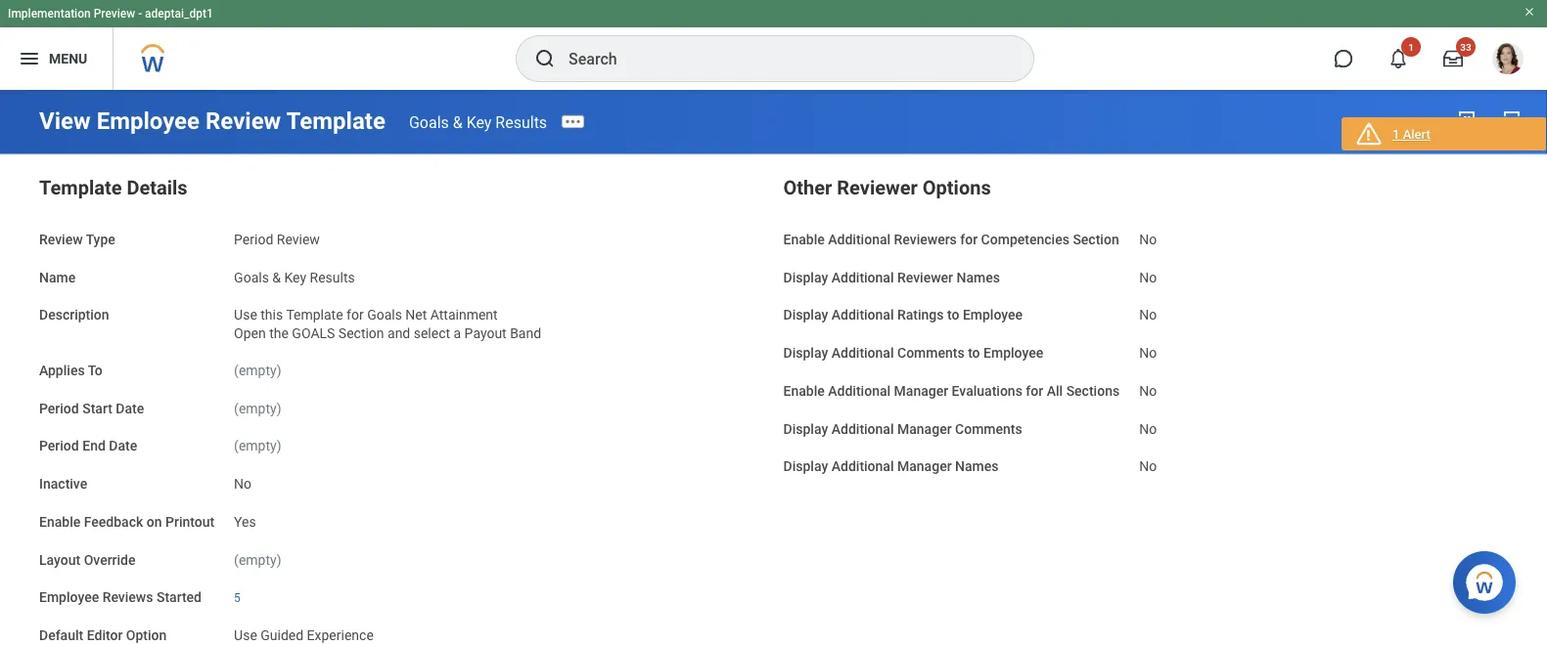 Task type: locate. For each thing, give the bounding box(es) containing it.
(empty) for layout override
[[234, 552, 281, 568]]

manager
[[894, 383, 948, 399], [897, 421, 952, 437], [897, 459, 952, 475]]

additional down display additional manager comments
[[831, 459, 894, 475]]

results up goals
[[310, 269, 355, 285]]

template inside use this template for goals net attainment open the goals section and select a payout band
[[286, 307, 343, 323]]

additional up display additional manager comments
[[828, 383, 891, 399]]

view printable version (pdf) image
[[1500, 110, 1524, 133]]

5 display from the top
[[783, 459, 828, 475]]

date right start
[[116, 400, 144, 417]]

employee up the evaluations
[[983, 345, 1043, 361]]

key
[[466, 113, 492, 131], [284, 269, 306, 285]]

display for display additional ratings to employee
[[783, 307, 828, 323]]

key inside name "element"
[[284, 269, 306, 285]]

no up display additional manager comments element
[[1139, 383, 1157, 399]]

additional down display additional ratings to employee
[[831, 345, 894, 361]]

no for enable additional manager evaluations for all sections
[[1139, 383, 1157, 399]]

enable additional manager evaluations for all sections
[[783, 383, 1120, 399]]

1 vertical spatial to
[[968, 345, 980, 361]]

(empty) for period end date
[[234, 438, 281, 455]]

no up enable feedback on printout element
[[234, 476, 252, 492]]

for right reviewers
[[960, 231, 978, 248]]

no up enable additional manager evaluations for all sections element
[[1139, 345, 1157, 361]]

1 vertical spatial section
[[338, 326, 384, 342]]

1 horizontal spatial goals & key results
[[409, 113, 547, 131]]

0 vertical spatial comments
[[897, 345, 964, 361]]

goals & key results down search image
[[409, 113, 547, 131]]

&
[[453, 113, 463, 131], [272, 269, 281, 285]]

display additional comments to employee
[[783, 345, 1043, 361]]

0 horizontal spatial results
[[310, 269, 355, 285]]

1 horizontal spatial 1
[[1408, 41, 1414, 53]]

no for enable additional reviewers for competencies section
[[1139, 231, 1157, 248]]

1 horizontal spatial section
[[1073, 231, 1119, 248]]

period for period review
[[234, 231, 273, 248]]

0 vertical spatial to
[[947, 307, 959, 323]]

to for ratings
[[947, 307, 959, 323]]

2 vertical spatial enable
[[39, 514, 80, 530]]

to up the evaluations
[[968, 345, 980, 361]]

for for reviewers
[[960, 231, 978, 248]]

1 horizontal spatial results
[[495, 113, 547, 131]]

2 vertical spatial period
[[39, 438, 79, 455]]

enable feedback on printout
[[39, 514, 214, 530]]

no up display additional manager names element
[[1139, 421, 1157, 437]]

employee inside template details group
[[39, 590, 99, 606]]

2 (empty) from the top
[[234, 400, 281, 417]]

yes
[[234, 514, 256, 530]]

1 alert
[[1392, 127, 1430, 142]]

display additional manager comments
[[783, 421, 1022, 437]]

reviewer
[[837, 177, 918, 200], [897, 269, 953, 285]]

0 vertical spatial for
[[960, 231, 978, 248]]

3 (empty) from the top
[[234, 438, 281, 455]]

display for display additional comments to employee
[[783, 345, 828, 361]]

view employee review template main content
[[0, 90, 1547, 646]]

use inside use this template for goals net attainment open the goals section and select a payout band
[[234, 307, 257, 323]]

2 vertical spatial template
[[286, 307, 343, 323]]

section left enable additional reviewers for competencies section element
[[1073, 231, 1119, 248]]

period down applies
[[39, 400, 79, 417]]

0 horizontal spatial key
[[284, 269, 306, 285]]

0 horizontal spatial goals & key results
[[234, 269, 355, 285]]

period up name "element"
[[234, 231, 273, 248]]

band
[[510, 326, 541, 342]]

open
[[234, 326, 266, 342]]

for left all
[[1026, 383, 1043, 399]]

inactive element
[[234, 465, 252, 494]]

1 inside 'view employee review template' main content
[[1392, 127, 1400, 142]]

section
[[1073, 231, 1119, 248], [338, 326, 384, 342]]

to for comments
[[968, 345, 980, 361]]

evaluations
[[952, 383, 1022, 399]]

section inside other reviewer options group
[[1073, 231, 1119, 248]]

and
[[388, 326, 410, 342]]

enable inside template details group
[[39, 514, 80, 530]]

profile logan mcneil image
[[1492, 43, 1524, 78]]

goals & key results inside template details group
[[234, 269, 355, 285]]

goals & key results link
[[409, 113, 547, 131]]

2 vertical spatial goals
[[367, 307, 402, 323]]

no inside template details group
[[234, 476, 252, 492]]

0 horizontal spatial &
[[272, 269, 281, 285]]

0 vertical spatial use
[[234, 307, 257, 323]]

implementation
[[8, 7, 91, 21]]

0 vertical spatial section
[[1073, 231, 1119, 248]]

date for period end date
[[109, 438, 137, 455]]

1 horizontal spatial for
[[960, 231, 978, 248]]

period review
[[234, 231, 320, 248]]

display for display additional manager comments
[[783, 421, 828, 437]]

for inside use this template for goals net attainment open the goals section and select a payout band
[[346, 307, 364, 323]]

4 (empty) from the top
[[234, 552, 281, 568]]

1 vertical spatial manager
[[897, 421, 952, 437]]

3 display from the top
[[783, 345, 828, 361]]

1 left alert
[[1392, 127, 1400, 142]]

1 vertical spatial results
[[310, 269, 355, 285]]

goals
[[409, 113, 449, 131], [234, 269, 269, 285], [367, 307, 402, 323]]

section inside use this template for goals net attainment open the goals section and select a payout band
[[338, 326, 384, 342]]

implementation preview -   adeptai_dpt1
[[8, 7, 213, 21]]

key for goals & key results link
[[466, 113, 492, 131]]

options
[[923, 177, 991, 200]]

other reviewer options button
[[783, 177, 991, 200]]

display additional manager names
[[783, 459, 999, 475]]

employee reviews started
[[39, 590, 202, 606]]

additional up the display additional manager names
[[831, 421, 894, 437]]

reviewers
[[894, 231, 957, 248]]

applies
[[39, 363, 85, 379]]

reviewer right other
[[837, 177, 918, 200]]

additional up display additional ratings to employee
[[831, 269, 894, 285]]

enable for enable feedback on printout
[[39, 514, 80, 530]]

additional up display additional reviewer names
[[828, 231, 891, 248]]

names
[[957, 269, 1000, 285], [955, 459, 999, 475]]

1 right notifications large 'icon' at the top of the page
[[1408, 41, 1414, 53]]

0 vertical spatial results
[[495, 113, 547, 131]]

goals & key results for goals & key results link
[[409, 113, 547, 131]]

date right end
[[109, 438, 137, 455]]

1 vertical spatial key
[[284, 269, 306, 285]]

no up the display additional reviewer names "element"
[[1139, 231, 1157, 248]]

1 vertical spatial &
[[272, 269, 281, 285]]

payout
[[464, 326, 507, 342]]

0 vertical spatial &
[[453, 113, 463, 131]]

1 horizontal spatial to
[[968, 345, 980, 361]]

enable
[[783, 231, 825, 248], [783, 383, 825, 399], [39, 514, 80, 530]]

additional for display additional comments to employee
[[831, 345, 894, 361]]

attainment
[[430, 307, 498, 323]]

1 vertical spatial enable
[[783, 383, 825, 399]]

use inside use guided experience 'element'
[[234, 628, 257, 644]]

2 display from the top
[[783, 307, 828, 323]]

manager for names
[[897, 459, 952, 475]]

4 display from the top
[[783, 421, 828, 437]]

1 vertical spatial goals
[[234, 269, 269, 285]]

2 vertical spatial for
[[1026, 383, 1043, 399]]

1
[[1408, 41, 1414, 53], [1392, 127, 1400, 142]]

goals inside name "element"
[[234, 269, 269, 285]]

goals & key results down period review at the top
[[234, 269, 355, 285]]

all
[[1047, 383, 1063, 399]]

use
[[234, 307, 257, 323], [234, 628, 257, 644]]

no up display additional ratings to employee element
[[1139, 269, 1157, 285]]

0 vertical spatial enable
[[783, 231, 825, 248]]

no
[[1139, 231, 1157, 248], [1139, 269, 1157, 285], [1139, 307, 1157, 323], [1139, 345, 1157, 361], [1139, 383, 1157, 399], [1139, 421, 1157, 437], [1139, 459, 1157, 475], [234, 476, 252, 492]]

option
[[126, 628, 167, 644]]

comments
[[897, 345, 964, 361], [955, 421, 1022, 437]]

additional for display additional manager comments
[[831, 421, 894, 437]]

template
[[286, 107, 385, 135], [39, 177, 122, 200], [286, 307, 343, 323]]

results down search image
[[495, 113, 547, 131]]

additional for display additional manager names
[[831, 459, 894, 475]]

1 horizontal spatial &
[[453, 113, 463, 131]]

no up display additional comments to employee 'element'
[[1139, 307, 1157, 323]]

names for display additional reviewer names
[[957, 269, 1000, 285]]

competencies
[[981, 231, 1069, 248]]

additional for display additional reviewer names
[[831, 269, 894, 285]]

employee up default
[[39, 590, 99, 606]]

for
[[960, 231, 978, 248], [346, 307, 364, 323], [1026, 383, 1043, 399]]

display
[[783, 269, 828, 285], [783, 307, 828, 323], [783, 345, 828, 361], [783, 421, 828, 437], [783, 459, 828, 475]]

menu
[[49, 51, 87, 67]]

0 vertical spatial names
[[957, 269, 1000, 285]]

1 horizontal spatial key
[[466, 113, 492, 131]]

for for template
[[346, 307, 364, 323]]

display additional manager names element
[[1139, 447, 1157, 476]]

0 vertical spatial period
[[234, 231, 273, 248]]

names down enable additional reviewers for competencies section
[[957, 269, 1000, 285]]

0 vertical spatial 1
[[1408, 41, 1414, 53]]

to right ratings
[[947, 307, 959, 323]]

menu button
[[0, 27, 113, 90]]

1 vertical spatial for
[[346, 307, 364, 323]]

(empty) for period start date
[[234, 400, 281, 417]]

comments down the evaluations
[[955, 421, 1022, 437]]

end
[[82, 438, 106, 455]]

0 vertical spatial date
[[116, 400, 144, 417]]

period end date
[[39, 438, 137, 455]]

notifications element
[[1502, 39, 1518, 55]]

net
[[405, 307, 427, 323]]

1 for 1
[[1408, 41, 1414, 53]]

1 vertical spatial names
[[955, 459, 999, 475]]

manager down display additional comments to employee
[[894, 383, 948, 399]]

section left and
[[338, 326, 384, 342]]

0 vertical spatial goals & key results
[[409, 113, 547, 131]]

Search Workday  search field
[[569, 37, 993, 80]]

manager down "enable additional manager evaluations for all sections"
[[897, 421, 952, 437]]

0 horizontal spatial for
[[346, 307, 364, 323]]

date
[[116, 400, 144, 417], [109, 438, 137, 455]]

justify image
[[18, 47, 41, 70]]

1 display from the top
[[783, 269, 828, 285]]

use left guided
[[234, 628, 257, 644]]

preview
[[94, 7, 135, 21]]

reviewer down reviewers
[[897, 269, 953, 285]]

display additional reviewer names element
[[1139, 258, 1157, 287]]

2 use from the top
[[234, 628, 257, 644]]

a
[[454, 326, 461, 342]]

comments down ratings
[[897, 345, 964, 361]]

0 vertical spatial key
[[466, 113, 492, 131]]

1 (empty) from the top
[[234, 363, 281, 379]]

for left net
[[346, 307, 364, 323]]

display additional manager comments element
[[1139, 409, 1157, 438]]

enable additional reviewers for competencies section element
[[1139, 220, 1157, 249]]

0 horizontal spatial to
[[947, 307, 959, 323]]

ratings
[[897, 307, 944, 323]]

results
[[495, 113, 547, 131], [310, 269, 355, 285]]

alert
[[1403, 127, 1430, 142]]

2 vertical spatial manager
[[897, 459, 952, 475]]

names down the evaluations
[[955, 459, 999, 475]]

to
[[947, 307, 959, 323], [968, 345, 980, 361]]

template details button
[[39, 177, 188, 200]]

0 horizontal spatial 1
[[1392, 127, 1400, 142]]

goals
[[292, 326, 335, 342]]

no down display additional manager comments element
[[1139, 459, 1157, 475]]

0 horizontal spatial section
[[338, 326, 384, 342]]

additional for display additional ratings to employee
[[831, 307, 894, 323]]

& for name "element"
[[272, 269, 281, 285]]

1 vertical spatial comments
[[955, 421, 1022, 437]]

display additional reviewer names
[[783, 269, 1000, 285]]

(empty)
[[234, 363, 281, 379], [234, 400, 281, 417], [234, 438, 281, 455], [234, 552, 281, 568]]

no for inactive
[[234, 476, 252, 492]]

0 horizontal spatial goals
[[234, 269, 269, 285]]

1 vertical spatial 1
[[1392, 127, 1400, 142]]

2 horizontal spatial goals
[[409, 113, 449, 131]]

layout override
[[39, 552, 136, 568]]

additional down display additional reviewer names
[[831, 307, 894, 323]]

export to excel image
[[1453, 110, 1477, 133]]

to
[[88, 363, 103, 379]]

1 use from the top
[[234, 307, 257, 323]]

-
[[138, 7, 142, 21]]

additional
[[828, 231, 891, 248], [831, 269, 894, 285], [831, 307, 894, 323], [831, 345, 894, 361], [828, 383, 891, 399], [831, 421, 894, 437], [831, 459, 894, 475]]

& inside name "element"
[[272, 269, 281, 285]]

0 vertical spatial manager
[[894, 383, 948, 399]]

select
[[414, 326, 450, 342]]

0 vertical spatial goals
[[409, 113, 449, 131]]

manager for comments
[[897, 421, 952, 437]]

33
[[1460, 41, 1471, 53]]

1 horizontal spatial goals
[[367, 307, 402, 323]]

1 inside menu banner
[[1408, 41, 1414, 53]]

results inside name "element"
[[310, 269, 355, 285]]

1 vertical spatial reviewer
[[897, 269, 953, 285]]

use up open
[[234, 307, 257, 323]]

names for display additional manager names
[[955, 459, 999, 475]]

1 vertical spatial period
[[39, 400, 79, 417]]

manager down display additional manager comments
[[897, 459, 952, 475]]

manager for evaluations
[[894, 383, 948, 399]]

inbox large image
[[1443, 49, 1463, 68]]

employee
[[97, 107, 200, 135], [963, 307, 1023, 323], [983, 345, 1043, 361], [39, 590, 99, 606]]

period left end
[[39, 438, 79, 455]]

1 button
[[1377, 37, 1421, 80]]

use guided experience
[[234, 628, 374, 644]]

review
[[205, 107, 281, 135], [39, 231, 83, 248], [277, 231, 320, 248]]

1 vertical spatial date
[[109, 438, 137, 455]]

use for use this template for goals net attainment open the goals section and select a payout band
[[234, 307, 257, 323]]

goals & key results
[[409, 113, 547, 131], [234, 269, 355, 285]]

applies to
[[39, 363, 103, 379]]

template details group
[[39, 173, 764, 646]]

1 vertical spatial goals & key results
[[234, 269, 355, 285]]

display for display additional reviewer names
[[783, 269, 828, 285]]

1 vertical spatial use
[[234, 628, 257, 644]]

employee up details
[[97, 107, 200, 135]]

date for period start date
[[116, 400, 144, 417]]



Task type: describe. For each thing, give the bounding box(es) containing it.
results for name "element"
[[310, 269, 355, 285]]

guided
[[261, 628, 303, 644]]

period review element
[[234, 228, 320, 248]]

other
[[783, 177, 832, 200]]

& for goals & key results link
[[453, 113, 463, 131]]

results for goals & key results link
[[495, 113, 547, 131]]

enable for enable additional manager evaluations for all sections
[[783, 383, 825, 399]]

on
[[147, 514, 162, 530]]

close environment banner image
[[1524, 6, 1535, 18]]

no for display additional ratings to employee
[[1139, 307, 1157, 323]]

printout
[[165, 514, 214, 530]]

default
[[39, 628, 83, 644]]

view
[[39, 107, 91, 135]]

0 vertical spatial reviewer
[[837, 177, 918, 200]]

menu banner
[[0, 0, 1547, 90]]

2 horizontal spatial for
[[1026, 383, 1043, 399]]

display for display additional manager names
[[783, 459, 828, 475]]

name
[[39, 269, 76, 285]]

inactive
[[39, 476, 87, 492]]

no for display additional comments to employee
[[1139, 345, 1157, 361]]

period start date
[[39, 400, 144, 417]]

display additional comments to employee element
[[1139, 333, 1157, 363]]

display additional ratings to employee
[[783, 307, 1023, 323]]

goals & key results for name "element"
[[234, 269, 355, 285]]

started
[[157, 590, 202, 606]]

goals for name "element"
[[234, 269, 269, 285]]

use this template for goals net attainment open the goals section and select a payout band
[[234, 307, 541, 342]]

type
[[86, 231, 115, 248]]

editor
[[87, 628, 123, 644]]

view employee review template
[[39, 107, 385, 135]]

0 vertical spatial template
[[286, 107, 385, 135]]

description
[[39, 307, 109, 323]]

name element
[[234, 258, 355, 287]]

layout
[[39, 552, 80, 568]]

use guided experience element
[[234, 624, 374, 644]]

search image
[[533, 47, 557, 70]]

override
[[84, 552, 136, 568]]

other reviewer options group
[[783, 173, 1508, 477]]

period for period start date
[[39, 400, 79, 417]]

enable additional reviewers for competencies section
[[783, 231, 1119, 248]]

5 button
[[234, 591, 244, 607]]

employee right ratings
[[963, 307, 1023, 323]]

no for display additional manager comments
[[1139, 421, 1157, 437]]

no for display additional manager names
[[1139, 459, 1157, 475]]

this
[[261, 307, 283, 323]]

adeptai_dpt1
[[145, 7, 213, 21]]

1 for 1 alert
[[1392, 127, 1400, 142]]

33 button
[[1432, 37, 1476, 80]]

notifications large image
[[1389, 49, 1408, 68]]

key for name "element"
[[284, 269, 306, 285]]

other reviewer options
[[783, 177, 991, 200]]

sections
[[1066, 383, 1120, 399]]

exclamation image
[[1360, 129, 1375, 143]]

review type
[[39, 231, 115, 248]]

the
[[269, 326, 289, 342]]

(empty) for applies to
[[234, 363, 281, 379]]

goals inside use this template for goals net attainment open the goals section and select a payout band
[[367, 307, 402, 323]]

template details
[[39, 177, 188, 200]]

experience
[[307, 628, 374, 644]]

enable additional manager evaluations for all sections element
[[1139, 371, 1157, 400]]

details
[[127, 177, 188, 200]]

feedback
[[84, 514, 143, 530]]

5
[[234, 592, 241, 606]]

period for period end date
[[39, 438, 79, 455]]

enable feedback on printout element
[[234, 503, 256, 532]]

reviews
[[102, 590, 153, 606]]

goals for goals & key results link
[[409, 113, 449, 131]]

1 alert button
[[1342, 117, 1547, 155]]

additional for enable additional reviewers for competencies section
[[828, 231, 891, 248]]

additional for enable additional manager evaluations for all sections
[[828, 383, 891, 399]]

start
[[82, 400, 112, 417]]

no for display additional reviewer names
[[1139, 269, 1157, 285]]

display additional ratings to employee element
[[1139, 296, 1157, 325]]

1 vertical spatial template
[[39, 177, 122, 200]]

default editor option
[[39, 628, 167, 644]]

enable for enable additional reviewers for competencies section
[[783, 231, 825, 248]]

use for use guided experience
[[234, 628, 257, 644]]



Task type: vqa. For each thing, say whether or not it's contained in the screenshot.


